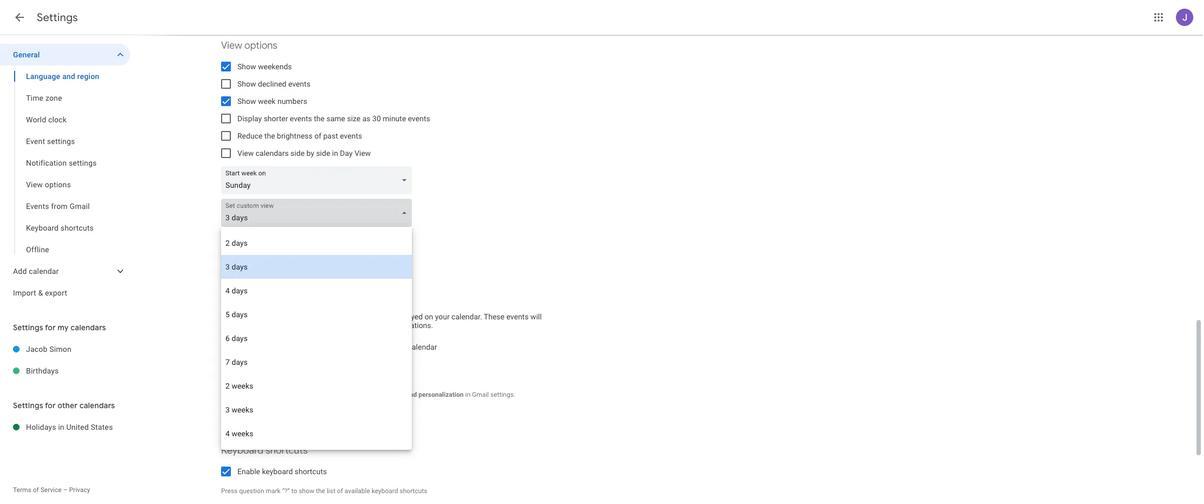 Task type: vqa. For each thing, say whether or not it's contained in the screenshot.
the Sunday option
no



Task type: describe. For each thing, give the bounding box(es) containing it.
show events automatically created by gmail in my calendar
[[237, 343, 437, 352]]

like
[[319, 321, 331, 330]]

1 vertical spatial keyboard
[[372, 488, 398, 495]]

mark
[[266, 488, 281, 495]]

from for events from gmail gmail can automatically create events that can be displayed on your calendar. these events will help you keep track of things like flights and other reservations.
[[252, 296, 274, 309]]

features
[[380, 391, 404, 399]]

calendar.
[[451, 313, 482, 321]]

import & export
[[13, 289, 67, 298]]

jacob simon
[[26, 345, 71, 354]]

1 side from the left
[[291, 149, 305, 158]]

gmail down be
[[366, 343, 386, 352]]

6 days option
[[221, 327, 412, 351]]

settings for settings
[[37, 11, 78, 24]]

0 vertical spatial keyboard
[[262, 468, 293, 476]]

view right 'day'
[[355, 149, 371, 158]]

gmail inside to get events from gmail, you must also turn on smart features and personalization in gmail settings. learn more
[[472, 391, 489, 399]]

gmail down the notification settings
[[70, 202, 90, 211]]

learn more link
[[221, 399, 256, 408]]

0 vertical spatial my
[[58, 323, 69, 333]]

holidays in united states
[[26, 423, 113, 432]]

gmail up the track
[[276, 296, 301, 309]]

on inside 'events from gmail gmail can automatically create events that can be displayed on your calendar. these events will help you keep track of things like flights and other reservations.'
[[425, 313, 433, 321]]

events up reduce the brightness of past events
[[290, 114, 312, 123]]

show weekends
[[237, 62, 292, 71]]

get
[[230, 391, 239, 399]]

1 horizontal spatial by
[[357, 343, 365, 352]]

1 vertical spatial automatically
[[282, 343, 328, 352]]

5 days option
[[221, 303, 412, 327]]

week
[[258, 97, 276, 106]]

enable
[[237, 468, 260, 476]]

events right "minute"
[[408, 114, 430, 123]]

terms of service – privacy
[[13, 487, 90, 494]]

press
[[221, 488, 238, 495]]

holidays
[[26, 423, 56, 432]]

0 vertical spatial keyboard shortcuts
[[26, 224, 94, 232]]

7 days option
[[221, 351, 412, 374]]

same
[[326, 114, 345, 123]]

more
[[240, 399, 256, 408]]

language and region
[[26, 72, 99, 81]]

keep
[[251, 321, 267, 330]]

shorter
[[264, 114, 288, 123]]

declined
[[258, 80, 286, 88]]

world clock
[[26, 115, 67, 124]]

learn
[[221, 399, 238, 408]]

time zone
[[26, 94, 62, 102]]

show
[[299, 488, 314, 495]]

smart
[[361, 391, 379, 399]]

events for events from gmail
[[26, 202, 49, 211]]

show for show week numbers
[[237, 97, 256, 106]]

for for other
[[45, 401, 56, 411]]

1 horizontal spatial view options
[[221, 40, 277, 52]]

will
[[530, 313, 542, 321]]

add
[[13, 267, 27, 276]]

show for show weekends
[[237, 62, 256, 71]]

minute
[[383, 114, 406, 123]]

general
[[13, 50, 40, 59]]

birthdays link
[[26, 360, 130, 382]]

settings for event settings
[[47, 137, 75, 146]]

gmail left keep
[[221, 313, 241, 321]]

settings for notification settings
[[69, 159, 97, 167]]

from for events from gmail
[[51, 202, 68, 211]]

as
[[362, 114, 370, 123]]

numbers
[[277, 97, 307, 106]]

view down notification at the left top of page
[[26, 180, 43, 189]]

privacy
[[69, 487, 90, 494]]

you inside to get events from gmail, you must also turn on smart features and personalization in gmail settings. learn more
[[297, 391, 307, 399]]

add calendar
[[13, 267, 59, 276]]

from inside to get events from gmail, you must also turn on smart features and personalization in gmail settings. learn more
[[261, 391, 275, 399]]

display shorter events the same size as 30 minute events
[[237, 114, 430, 123]]

reduce
[[237, 132, 263, 140]]

view up show weekends
[[221, 40, 242, 52]]

automatically inside 'events from gmail gmail can automatically create events that can be displayed on your calendar. these events will help you keep track of things like flights and other reservations.'
[[257, 313, 302, 321]]

be
[[381, 313, 389, 321]]

events inside to get events from gmail, you must also turn on smart features and personalization in gmail settings. learn more
[[241, 391, 260, 399]]

of right the list
[[337, 488, 343, 495]]

privacy link
[[69, 487, 90, 494]]

events down the track
[[258, 343, 280, 352]]

1 horizontal spatial keyboard shortcuts
[[221, 445, 308, 457]]

displayed
[[391, 313, 423, 321]]

press question mark "?" to show the list of available keyboard shortcuts
[[221, 488, 427, 495]]

calendars for settings for my calendars
[[71, 323, 106, 333]]

notification
[[26, 159, 67, 167]]

of left "past"
[[314, 132, 321, 140]]

events down size
[[340, 132, 362, 140]]

available
[[345, 488, 370, 495]]

to
[[291, 488, 297, 495]]

events up numbers
[[288, 80, 310, 88]]

0 horizontal spatial keyboard
[[26, 224, 59, 232]]

view calendars side by side in day view
[[237, 149, 371, 158]]

you inside 'events from gmail gmail can automatically create events that can be displayed on your calendar. these events will help you keep track of things like flights and other reservations.'
[[237, 321, 249, 330]]

and inside group
[[62, 72, 75, 81]]

in left 'day'
[[332, 149, 338, 158]]

2 vertical spatial the
[[316, 488, 325, 495]]

import
[[13, 289, 36, 298]]

settings.
[[490, 391, 515, 399]]

events from gmail gmail can automatically create events that can be displayed on your calendar. these events will help you keep track of things like flights and other reservations.
[[221, 296, 542, 330]]

question
[[239, 488, 264, 495]]

track
[[269, 321, 286, 330]]

created
[[329, 343, 355, 352]]

of right the terms
[[33, 487, 39, 494]]

size
[[347, 114, 361, 123]]

to get events from gmail, you must also turn on smart features and personalization in gmail settings. learn more
[[221, 391, 515, 408]]

on inside to get events from gmail, you must also turn on smart features and personalization in gmail settings. learn more
[[352, 391, 359, 399]]

1 vertical spatial the
[[264, 132, 275, 140]]

2 days option
[[221, 231, 412, 255]]

4 days option
[[221, 279, 412, 303]]

notification settings
[[26, 159, 97, 167]]

calendars for settings for other calendars
[[79, 401, 115, 411]]

birthdays
[[26, 367, 59, 376]]

go back image
[[13, 11, 26, 24]]

holidays in united states link
[[26, 417, 130, 438]]

0 vertical spatial calendars
[[256, 149, 289, 158]]

enable keyboard shortcuts
[[237, 468, 327, 476]]

30
[[372, 114, 381, 123]]

clock
[[48, 115, 67, 124]]

events left will
[[506, 313, 529, 321]]



Task type: locate. For each thing, give the bounding box(es) containing it.
by right created
[[357, 343, 365, 352]]

settings for settings for my calendars
[[13, 323, 43, 333]]

events
[[26, 202, 49, 211], [221, 296, 250, 309]]

0 vertical spatial the
[[314, 114, 325, 123]]

event settings
[[26, 137, 75, 146]]

and inside to get events from gmail, you must also turn on smart features and personalization in gmail settings. learn more
[[406, 391, 417, 399]]

terms of service link
[[13, 487, 62, 494]]

0 vertical spatial settings
[[47, 137, 75, 146]]

0 horizontal spatial side
[[291, 149, 305, 158]]

keyboard right available
[[372, 488, 398, 495]]

calendar inside "tree"
[[29, 267, 59, 276]]

brightness
[[277, 132, 313, 140]]

turn
[[339, 391, 350, 399]]

from up keep
[[252, 296, 274, 309]]

0 vertical spatial and
[[62, 72, 75, 81]]

you
[[237, 321, 249, 330], [297, 391, 307, 399]]

calendars up states
[[79, 401, 115, 411]]

from inside group
[[51, 202, 68, 211]]

show declined events
[[237, 80, 310, 88]]

settings right notification at the left top of page
[[69, 159, 97, 167]]

events from gmail
[[26, 202, 90, 211]]

settings up the notification settings
[[47, 137, 75, 146]]

–
[[63, 487, 67, 494]]

united
[[66, 423, 89, 432]]

my down reservations.
[[396, 343, 406, 352]]

2 show from the top
[[237, 80, 256, 88]]

0 vertical spatial other
[[370, 321, 388, 330]]

tree containing general
[[0, 44, 130, 304]]

calendar up &
[[29, 267, 59, 276]]

my up jacob simon tree item
[[58, 323, 69, 333]]

help
[[221, 321, 235, 330]]

can left be
[[366, 313, 379, 321]]

world
[[26, 115, 46, 124]]

2 can from the left
[[366, 313, 379, 321]]

for for my
[[45, 323, 56, 333]]

day
[[340, 149, 353, 158]]

of inside 'events from gmail gmail can automatically create events that can be displayed on your calendar. these events will help you keep track of things like flights and other reservations.'
[[288, 321, 295, 330]]

language
[[26, 72, 60, 81]]

calendars down reduce
[[256, 149, 289, 158]]

display
[[237, 114, 262, 123]]

service
[[40, 487, 62, 494]]

0 horizontal spatial can
[[243, 313, 255, 321]]

0 vertical spatial keyboard
[[26, 224, 59, 232]]

1 vertical spatial options
[[45, 180, 71, 189]]

2 side from the left
[[316, 149, 330, 158]]

1 horizontal spatial my
[[396, 343, 406, 352]]

in left united
[[58, 423, 64, 432]]

past
[[323, 132, 338, 140]]

side
[[291, 149, 305, 158], [316, 149, 330, 158]]

2 horizontal spatial and
[[406, 391, 417, 399]]

settings up jacob
[[13, 323, 43, 333]]

you right help
[[237, 321, 249, 330]]

set custom view list box
[[221, 227, 412, 450]]

list
[[327, 488, 335, 495]]

show left weekends
[[237, 62, 256, 71]]

1 vertical spatial for
[[45, 401, 56, 411]]

other
[[370, 321, 388, 330], [58, 401, 78, 411]]

keyboard
[[262, 468, 293, 476], [372, 488, 398, 495]]

0 horizontal spatial my
[[58, 323, 69, 333]]

gmail,
[[277, 391, 295, 399]]

3 days option
[[221, 255, 412, 279]]

1 vertical spatial other
[[58, 401, 78, 411]]

reservations.
[[390, 321, 433, 330]]

calendar
[[29, 267, 59, 276], [408, 343, 437, 352]]

the left the list
[[316, 488, 325, 495]]

1 vertical spatial calendars
[[71, 323, 106, 333]]

2 vertical spatial from
[[261, 391, 275, 399]]

events up offline
[[26, 202, 49, 211]]

0 horizontal spatial keyboard shortcuts
[[26, 224, 94, 232]]

group
[[0, 66, 130, 261]]

side down "past"
[[316, 149, 330, 158]]

1 horizontal spatial you
[[297, 391, 307, 399]]

in down reservations.
[[388, 343, 394, 352]]

1 horizontal spatial other
[[370, 321, 388, 330]]

0 vertical spatial for
[[45, 323, 56, 333]]

gmail left settings.
[[472, 391, 489, 399]]

and
[[62, 72, 75, 81], [356, 321, 368, 330], [406, 391, 417, 399]]

from
[[51, 202, 68, 211], [252, 296, 274, 309], [261, 391, 275, 399]]

2 vertical spatial calendars
[[79, 401, 115, 411]]

keyboard shortcuts down events from gmail
[[26, 224, 94, 232]]

view down reduce
[[237, 149, 254, 158]]

1 vertical spatial on
[[352, 391, 359, 399]]

show for show events automatically created by gmail in my calendar
[[237, 343, 256, 352]]

settings right go back image
[[37, 11, 78, 24]]

options inside group
[[45, 180, 71, 189]]

event
[[26, 137, 45, 146]]

automatically down things
[[282, 343, 328, 352]]

calendar down reservations.
[[408, 343, 437, 352]]

settings for other calendars
[[13, 401, 115, 411]]

other right that
[[370, 321, 388, 330]]

0 horizontal spatial on
[[352, 391, 359, 399]]

flights
[[333, 321, 354, 330]]

events
[[288, 80, 310, 88], [290, 114, 312, 123], [408, 114, 430, 123], [340, 132, 362, 140], [327, 313, 349, 321], [506, 313, 529, 321], [258, 343, 280, 352], [241, 391, 260, 399]]

1 horizontal spatial keyboard
[[372, 488, 398, 495]]

and inside 'events from gmail gmail can automatically create events that can be displayed on your calendar. these events will help you keep track of things like flights and other reservations.'
[[356, 321, 368, 330]]

keyboard shortcuts up enable
[[221, 445, 308, 457]]

of right the track
[[288, 321, 295, 330]]

export
[[45, 289, 67, 298]]

zone
[[45, 94, 62, 102]]

of
[[314, 132, 321, 140], [288, 321, 295, 330], [33, 487, 39, 494], [337, 488, 343, 495]]

events left that
[[327, 313, 349, 321]]

0 horizontal spatial options
[[45, 180, 71, 189]]

show down show weekends
[[237, 80, 256, 88]]

0 vertical spatial automatically
[[257, 313, 302, 321]]

can
[[243, 313, 255, 321], [366, 313, 379, 321]]

automatically
[[257, 313, 302, 321], [282, 343, 328, 352]]

side down reduce the brightness of past events
[[291, 149, 305, 158]]

and right flights
[[356, 321, 368, 330]]

settings
[[37, 11, 78, 24], [13, 323, 43, 333], [13, 401, 43, 411]]

show for show declined events
[[237, 80, 256, 88]]

these
[[484, 313, 505, 321]]

0 horizontal spatial and
[[62, 72, 75, 81]]

1 horizontal spatial events
[[221, 296, 250, 309]]

view options down notification at the left top of page
[[26, 180, 71, 189]]

None field
[[221, 166, 416, 195], [221, 199, 416, 227], [221, 166, 416, 195], [221, 199, 416, 227]]

1 horizontal spatial keyboard
[[221, 445, 263, 457]]

&
[[38, 289, 43, 298]]

view options inside group
[[26, 180, 71, 189]]

tree
[[0, 44, 130, 304]]

events for events from gmail gmail can automatically create events that can be displayed on your calendar. these events will help you keep track of things like flights and other reservations.
[[221, 296, 250, 309]]

0 vertical spatial you
[[237, 321, 249, 330]]

your
[[435, 313, 450, 321]]

1 horizontal spatial on
[[425, 313, 433, 321]]

by down reduce the brightness of past events
[[306, 149, 314, 158]]

view options up show weekends
[[221, 40, 277, 52]]

for up jacob simon
[[45, 323, 56, 333]]

settings for my calendars
[[13, 323, 106, 333]]

on left 'your'
[[425, 313, 433, 321]]

2 for from the top
[[45, 401, 56, 411]]

1 can from the left
[[243, 313, 255, 321]]

1 vertical spatial and
[[356, 321, 368, 330]]

1 vertical spatial view options
[[26, 180, 71, 189]]

1 vertical spatial from
[[252, 296, 274, 309]]

show down keep
[[237, 343, 256, 352]]

0 vertical spatial on
[[425, 313, 433, 321]]

1 horizontal spatial options
[[244, 40, 277, 52]]

by
[[306, 149, 314, 158], [357, 343, 365, 352]]

1 vertical spatial settings
[[69, 159, 97, 167]]

create
[[304, 313, 325, 321]]

2 vertical spatial and
[[406, 391, 417, 399]]

1 horizontal spatial and
[[356, 321, 368, 330]]

settings
[[47, 137, 75, 146], [69, 159, 97, 167]]

that
[[351, 313, 365, 321]]

weekends
[[258, 62, 292, 71]]

1 show from the top
[[237, 62, 256, 71]]

my
[[58, 323, 69, 333], [396, 343, 406, 352]]

terms
[[13, 487, 31, 494]]

shortcuts
[[61, 224, 94, 232], [266, 445, 308, 457], [295, 468, 327, 476], [400, 488, 427, 495]]

0 vertical spatial calendar
[[29, 267, 59, 276]]

0 vertical spatial options
[[244, 40, 277, 52]]

1 vertical spatial keyboard
[[221, 445, 263, 457]]

1 vertical spatial settings
[[13, 323, 43, 333]]

0 horizontal spatial other
[[58, 401, 78, 411]]

0 horizontal spatial events
[[26, 202, 49, 211]]

4 show from the top
[[237, 343, 256, 352]]

1 vertical spatial my
[[396, 343, 406, 352]]

settings for my calendars tree
[[0, 339, 130, 382]]

1 for from the top
[[45, 323, 56, 333]]

0 vertical spatial view options
[[221, 40, 277, 52]]

general tree item
[[0, 44, 130, 66]]

holidays in united states tree item
[[0, 417, 130, 438]]

view options
[[221, 40, 277, 52], [26, 180, 71, 189]]

automatically left create
[[257, 313, 302, 321]]

1 vertical spatial keyboard shortcuts
[[221, 445, 308, 457]]

events inside 'events from gmail gmail can automatically create events that can be displayed on your calendar. these events will help you keep track of things like flights and other reservations.'
[[221, 296, 250, 309]]

1 vertical spatial by
[[357, 343, 365, 352]]

for up holidays at the bottom of the page
[[45, 401, 56, 411]]

1 horizontal spatial can
[[366, 313, 379, 321]]

region
[[77, 72, 99, 81]]

and left region
[[62, 72, 75, 81]]

keyboard up enable
[[221, 445, 263, 457]]

time
[[26, 94, 43, 102]]

0 vertical spatial settings
[[37, 11, 78, 24]]

1 horizontal spatial calendar
[[408, 343, 437, 352]]

other up holidays in united states at the bottom left of the page
[[58, 401, 78, 411]]

2 weeks option
[[221, 374, 412, 398]]

simon
[[49, 345, 71, 354]]

3 show from the top
[[237, 97, 256, 106]]

0 horizontal spatial keyboard
[[262, 468, 293, 476]]

personalization
[[418, 391, 464, 399]]

show
[[237, 62, 256, 71], [237, 80, 256, 88], [237, 97, 256, 106], [237, 343, 256, 352]]

from inside 'events from gmail gmail can automatically create events that can be displayed on your calendar. these events will help you keep track of things like flights and other reservations.'
[[252, 296, 274, 309]]

keyboard up offline
[[26, 224, 59, 232]]

jacob
[[26, 345, 47, 354]]

4 weeks option
[[221, 422, 412, 446]]

0 horizontal spatial calendar
[[29, 267, 59, 276]]

view
[[221, 40, 242, 52], [237, 149, 254, 158], [355, 149, 371, 158], [26, 180, 43, 189]]

keyboard up mark
[[262, 468, 293, 476]]

you left must on the bottom of the page
[[297, 391, 307, 399]]

options up show weekends
[[244, 40, 277, 52]]

states
[[91, 423, 113, 432]]

group containing language and region
[[0, 66, 130, 261]]

3 weeks option
[[221, 398, 412, 422]]

birthdays tree item
[[0, 360, 130, 382]]

"?"
[[282, 488, 290, 495]]

in inside to get events from gmail, you must also turn on smart features and personalization in gmail settings. learn more
[[465, 391, 470, 399]]

options up events from gmail
[[45, 180, 71, 189]]

events right get
[[241, 391, 260, 399]]

2 vertical spatial settings
[[13, 401, 43, 411]]

must
[[309, 391, 323, 399]]

from left gmail,
[[261, 391, 275, 399]]

reduce the brightness of past events
[[237, 132, 362, 140]]

also
[[325, 391, 337, 399]]

calendars up jacob simon tree item
[[71, 323, 106, 333]]

0 vertical spatial events
[[26, 202, 49, 211]]

and right features
[[406, 391, 417, 399]]

the down shorter
[[264, 132, 275, 140]]

1 horizontal spatial side
[[316, 149, 330, 158]]

events up help
[[221, 296, 250, 309]]

offline
[[26, 246, 49, 254]]

other inside 'events from gmail gmail can automatically create events that can be displayed on your calendar. these events will help you keep track of things like flights and other reservations.'
[[370, 321, 388, 330]]

from down the notification settings
[[51, 202, 68, 211]]

in right personalization
[[465, 391, 470, 399]]

1 vertical spatial you
[[297, 391, 307, 399]]

settings heading
[[37, 11, 78, 24]]

0 vertical spatial from
[[51, 202, 68, 211]]

jacob simon tree item
[[0, 339, 130, 360]]

0 horizontal spatial by
[[306, 149, 314, 158]]

0 horizontal spatial you
[[237, 321, 249, 330]]

to
[[221, 391, 228, 399]]

settings up holidays at the bottom of the page
[[13, 401, 43, 411]]

events inside group
[[26, 202, 49, 211]]

on right turn
[[352, 391, 359, 399]]

settings for settings for other calendars
[[13, 401, 43, 411]]

1 vertical spatial calendar
[[408, 343, 437, 352]]

in inside 'holidays in united states' link
[[58, 423, 64, 432]]

the left same
[[314, 114, 325, 123]]

can right help
[[243, 313, 255, 321]]

show up display
[[237, 97, 256, 106]]

1 vertical spatial events
[[221, 296, 250, 309]]

0 horizontal spatial view options
[[26, 180, 71, 189]]

show week numbers
[[237, 97, 307, 106]]

0 vertical spatial by
[[306, 149, 314, 158]]



